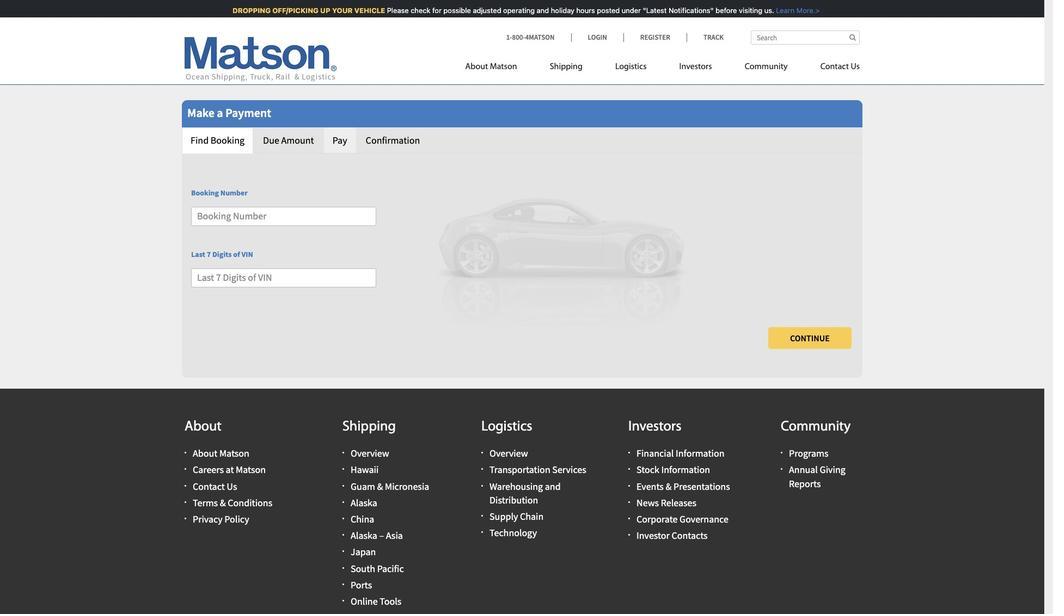 Task type: describe. For each thing, give the bounding box(es) containing it.
0 vertical spatial information
[[676, 447, 725, 460]]

contact inside about matson careers at matson contact us terms & conditions privacy policy
[[193, 480, 225, 493]]

community inside top menu navigation
[[745, 63, 788, 71]]

confirmation
[[366, 134, 420, 147]]

transportation services link
[[490, 464, 587, 476]]

financial information link
[[637, 447, 725, 460]]

–
[[379, 530, 384, 542]]

learn more.> link
[[773, 6, 819, 15]]

0 vertical spatial booking
[[211, 134, 245, 147]]

1 vertical spatial information
[[662, 464, 710, 476]]

pay
[[333, 134, 347, 147]]

transportation
[[490, 464, 551, 476]]

governance
[[680, 513, 729, 526]]

about matson link for shipping link
[[466, 57, 534, 80]]

terms
[[193, 497, 218, 509]]

posted
[[596, 6, 618, 15]]

1 vertical spatial contact us link
[[193, 480, 237, 493]]

careers
[[193, 464, 224, 476]]

vin
[[242, 249, 253, 259]]

technology
[[490, 527, 537, 539]]

programs link
[[789, 447, 829, 460]]

annual
[[789, 464, 818, 476]]

community inside footer
[[781, 420, 851, 435]]

"latest
[[641, 6, 665, 15]]

800-
[[512, 33, 526, 42]]

& inside financial information stock information events & presentations news releases corporate governance investor contacts
[[666, 480, 672, 493]]

news
[[637, 497, 659, 509]]

hours
[[575, 6, 594, 15]]

track
[[704, 33, 724, 42]]

policy
[[225, 513, 249, 526]]

stock information link
[[637, 464, 710, 476]]

make a payment
[[187, 105, 271, 120]]

find booking link
[[182, 127, 253, 153]]

1-800-4matson link
[[506, 33, 571, 42]]

under
[[620, 6, 640, 15]]

annual giving reports link
[[789, 464, 846, 490]]

programs annual giving reports
[[789, 447, 846, 490]]

Search search field
[[751, 31, 860, 45]]

chain
[[520, 510, 544, 523]]

terms & conditions link
[[193, 497, 273, 509]]

news releases link
[[637, 497, 697, 509]]

about for about
[[185, 420, 222, 435]]

japan
[[351, 546, 376, 559]]

micronesia
[[385, 480, 430, 493]]

4matson
[[526, 33, 555, 42]]

off/picking
[[271, 6, 317, 15]]

contact inside top menu navigation
[[821, 63, 849, 71]]

corporate
[[637, 513, 678, 526]]

guam
[[351, 480, 375, 493]]

adjusted
[[471, 6, 500, 15]]

your
[[331, 6, 351, 15]]

logistics link
[[599, 57, 663, 80]]

last 7 digits of vin
[[191, 249, 253, 259]]

dropping off/picking up your vehicle please check for possible adjusted operating and holiday hours posted under "latest notifications" before visiting us. learn more.>
[[231, 6, 819, 15]]

us inside contact us link
[[851, 63, 860, 71]]

services
[[553, 464, 587, 476]]

giving
[[820, 464, 846, 476]]

logistics inside top menu navigation
[[616, 63, 647, 71]]

japan link
[[351, 546, 376, 559]]

holiday
[[549, 6, 573, 15]]

matson for about matson careers at matson contact us terms & conditions privacy policy
[[220, 447, 249, 460]]

login link
[[571, 33, 624, 42]]

7
[[207, 249, 211, 259]]

events & presentations link
[[637, 480, 730, 493]]

register link
[[624, 33, 687, 42]]

1-800-4matson
[[506, 33, 555, 42]]

alaska link
[[351, 497, 377, 509]]

financial information stock information events & presentations news releases corporate governance investor contacts
[[637, 447, 730, 542]]

and inside overview transportation services warehousing and distribution supply chain technology
[[545, 480, 561, 493]]

us.
[[763, 6, 773, 15]]

& inside overview hawaii guam & micronesia alaska china alaska – asia japan south pacific ports online tools
[[377, 480, 383, 493]]

distribution
[[490, 494, 538, 507]]

Last 7 Digits of VIN text field
[[191, 269, 376, 287]]

& inside about matson careers at matson contact us terms & conditions privacy policy
[[220, 497, 226, 509]]

shipping inside footer
[[343, 420, 396, 435]]

about matson careers at matson contact us terms & conditions privacy policy
[[193, 447, 273, 526]]

investors inside top menu navigation
[[680, 63, 712, 71]]

2 alaska from the top
[[351, 530, 377, 542]]

investors inside footer
[[629, 420, 682, 435]]

overview link for shipping
[[351, 447, 389, 460]]

1 alaska from the top
[[351, 497, 377, 509]]

presentations
[[674, 480, 730, 493]]

booking number
[[191, 188, 248, 198]]

1 vertical spatial booking
[[191, 188, 219, 198]]

guam & micronesia link
[[351, 480, 430, 493]]

corporate governance link
[[637, 513, 729, 526]]

tools
[[380, 595, 402, 608]]

due
[[263, 134, 279, 147]]

0 vertical spatial contact us link
[[804, 57, 860, 80]]

supply chain link
[[490, 510, 544, 523]]

investors link
[[663, 57, 729, 80]]

investor
[[637, 530, 670, 542]]

due amount link
[[254, 127, 323, 153]]

footer containing about
[[0, 389, 1045, 615]]

of
[[233, 249, 240, 259]]



Task type: vqa. For each thing, say whether or not it's contained in the screenshot.
topmost "container"
no



Task type: locate. For each thing, give the bounding box(es) containing it.
matson right at
[[236, 464, 266, 476]]

0 vertical spatial matson
[[490, 63, 517, 71]]

0 vertical spatial community
[[745, 63, 788, 71]]

overview for transportation
[[490, 447, 528, 460]]

overview inside overview hawaii guam & micronesia alaska china alaska – asia japan south pacific ports online tools
[[351, 447, 389, 460]]

footer
[[0, 389, 1045, 615]]

stock
[[637, 464, 660, 476]]

0 vertical spatial shipping
[[550, 63, 583, 71]]

0 vertical spatial alaska
[[351, 497, 377, 509]]

1 vertical spatial about matson link
[[193, 447, 249, 460]]

alaska
[[351, 497, 377, 509], [351, 530, 377, 542]]

investors
[[680, 63, 712, 71], [629, 420, 682, 435]]

0 horizontal spatial contact
[[193, 480, 225, 493]]

china
[[351, 513, 375, 526]]

ports link
[[351, 579, 372, 592]]

about matson link for "careers at matson" link
[[193, 447, 249, 460]]

0 horizontal spatial logistics
[[482, 420, 533, 435]]

top menu navigation
[[466, 57, 860, 80]]

0 horizontal spatial about matson link
[[193, 447, 249, 460]]

1 overview from the left
[[351, 447, 389, 460]]

booking down make a payment
[[211, 134, 245, 147]]

0 horizontal spatial contact us link
[[193, 480, 237, 493]]

contact down careers on the bottom
[[193, 480, 225, 493]]

community down the search 'search box'
[[745, 63, 788, 71]]

1 horizontal spatial logistics
[[616, 63, 647, 71]]

pacific
[[377, 563, 404, 575]]

overview hawaii guam & micronesia alaska china alaska – asia japan south pacific ports online tools
[[351, 447, 430, 608]]

0 vertical spatial about
[[466, 63, 488, 71]]

& up privacy policy link
[[220, 497, 226, 509]]

2 vertical spatial about
[[193, 447, 218, 460]]

0 vertical spatial investors
[[680, 63, 712, 71]]

careers at matson link
[[193, 464, 266, 476]]

overview link up "transportation"
[[490, 447, 528, 460]]

2 vertical spatial matson
[[236, 464, 266, 476]]

hawaii
[[351, 464, 379, 476]]

1 vertical spatial investors
[[629, 420, 682, 435]]

overview link
[[351, 447, 389, 460], [490, 447, 528, 460]]

confirmation link
[[357, 127, 429, 153]]

and left 'holiday'
[[535, 6, 548, 15]]

find
[[191, 134, 209, 147]]

about inside about matson careers at matson contact us terms & conditions privacy policy
[[193, 447, 218, 460]]

overview link up the hawaii link
[[351, 447, 389, 460]]

find booking
[[191, 134, 245, 147]]

for
[[431, 6, 440, 15]]

us inside about matson careers at matson contact us terms & conditions privacy policy
[[227, 480, 237, 493]]

logistics
[[616, 63, 647, 71], [482, 420, 533, 435]]

a
[[217, 105, 223, 120]]

1 overview link from the left
[[351, 447, 389, 460]]

more.>
[[795, 6, 819, 15]]

logistics up "transportation"
[[482, 420, 533, 435]]

2 horizontal spatial &
[[666, 480, 672, 493]]

alaska up japan at left
[[351, 530, 377, 542]]

privacy
[[193, 513, 223, 526]]

1 vertical spatial shipping
[[343, 420, 396, 435]]

overview transportation services warehousing and distribution supply chain technology
[[490, 447, 587, 539]]

1 horizontal spatial about matson link
[[466, 57, 534, 80]]

about inside top menu navigation
[[466, 63, 488, 71]]

notifications"
[[667, 6, 712, 15]]

overview
[[351, 447, 389, 460], [490, 447, 528, 460]]

0 horizontal spatial &
[[220, 497, 226, 509]]

0 horizontal spatial overview
[[351, 447, 389, 460]]

information up stock information link
[[676, 447, 725, 460]]

0 horizontal spatial overview link
[[351, 447, 389, 460]]

matson down 1-
[[490, 63, 517, 71]]

vehicle
[[353, 6, 384, 15]]

community
[[745, 63, 788, 71], [781, 420, 851, 435]]

up
[[319, 6, 329, 15]]

overview inside overview transportation services warehousing and distribution supply chain technology
[[490, 447, 528, 460]]

contact us
[[821, 63, 860, 71]]

investors down track link
[[680, 63, 712, 71]]

login
[[588, 33, 607, 42]]

and down transportation services link
[[545, 480, 561, 493]]

0 horizontal spatial us
[[227, 480, 237, 493]]

0 vertical spatial logistics
[[616, 63, 647, 71]]

us
[[851, 63, 860, 71], [227, 480, 237, 493]]

about matson link up "careers at matson" link
[[193, 447, 249, 460]]

visiting
[[738, 6, 761, 15]]

community up programs link
[[781, 420, 851, 435]]

amount
[[281, 134, 314, 147]]

contact down the search 'search box'
[[821, 63, 849, 71]]

0 vertical spatial contact
[[821, 63, 849, 71]]

possible
[[442, 6, 469, 15]]

contact us link down search icon
[[804, 57, 860, 80]]

supply
[[490, 510, 518, 523]]

overview up "transportation"
[[490, 447, 528, 460]]

programs
[[789, 447, 829, 460]]

1 horizontal spatial contact
[[821, 63, 849, 71]]

matson inside "about matson" link
[[490, 63, 517, 71]]

information up events & presentations link
[[662, 464, 710, 476]]

about for about matson careers at matson contact us terms & conditions privacy policy
[[193, 447, 218, 460]]

Booking Number text field
[[191, 207, 376, 226]]

about for about matson
[[466, 63, 488, 71]]

at
[[226, 464, 234, 476]]

alaska down the guam
[[351, 497, 377, 509]]

hawaii link
[[351, 464, 379, 476]]

payment
[[226, 105, 271, 120]]

asia
[[386, 530, 403, 542]]

shipping
[[550, 63, 583, 71], [343, 420, 396, 435]]

matson up at
[[220, 447, 249, 460]]

shipping link
[[534, 57, 599, 80]]

about matson link down 1-
[[466, 57, 534, 80]]

2 overview link from the left
[[490, 447, 528, 460]]

matson for about matson
[[490, 63, 517, 71]]

contact us link
[[804, 57, 860, 80], [193, 480, 237, 493]]

1 horizontal spatial &
[[377, 480, 383, 493]]

us down search icon
[[851, 63, 860, 71]]

search image
[[850, 34, 856, 41]]

technology link
[[490, 527, 537, 539]]

overview up the hawaii link
[[351, 447, 389, 460]]

0 vertical spatial and
[[535, 6, 548, 15]]

0 vertical spatial about matson link
[[466, 57, 534, 80]]

learn
[[775, 6, 793, 15]]

before
[[714, 6, 736, 15]]

number
[[221, 188, 248, 198]]

events
[[637, 480, 664, 493]]

financial
[[637, 447, 674, 460]]

dropping
[[231, 6, 269, 15]]

overview for hawaii
[[351, 447, 389, 460]]

1 horizontal spatial overview link
[[490, 447, 528, 460]]

investors up financial
[[629, 420, 682, 435]]

operating
[[502, 6, 533, 15]]

1 vertical spatial matson
[[220, 447, 249, 460]]

0 horizontal spatial shipping
[[343, 420, 396, 435]]

contact
[[821, 63, 849, 71], [193, 480, 225, 493]]

0 vertical spatial us
[[851, 63, 860, 71]]

ports
[[351, 579, 372, 592]]

2 overview from the left
[[490, 447, 528, 460]]

shipping up the hawaii link
[[343, 420, 396, 435]]

1 vertical spatial us
[[227, 480, 237, 493]]

matson
[[490, 63, 517, 71], [220, 447, 249, 460], [236, 464, 266, 476]]

contact us link down careers on the bottom
[[193, 480, 237, 493]]

None submit
[[769, 327, 852, 349]]

shipping inside top menu navigation
[[550, 63, 583, 71]]

1 horizontal spatial shipping
[[550, 63, 583, 71]]

1 horizontal spatial overview
[[490, 447, 528, 460]]

logistics down register link
[[616, 63, 647, 71]]

1 vertical spatial and
[[545, 480, 561, 493]]

register
[[641, 33, 671, 42]]

1 vertical spatial logistics
[[482, 420, 533, 435]]

community link
[[729, 57, 804, 80]]

about
[[466, 63, 488, 71], [185, 420, 222, 435], [193, 447, 218, 460]]

online
[[351, 595, 378, 608]]

make
[[187, 105, 215, 120]]

contacts
[[672, 530, 708, 542]]

conditions
[[228, 497, 273, 509]]

&
[[377, 480, 383, 493], [666, 480, 672, 493], [220, 497, 226, 509]]

1 vertical spatial community
[[781, 420, 851, 435]]

pay link
[[324, 127, 356, 153]]

1 vertical spatial alaska
[[351, 530, 377, 542]]

track link
[[687, 33, 724, 42]]

overview link for logistics
[[490, 447, 528, 460]]

investor contacts link
[[637, 530, 708, 542]]

please
[[385, 6, 407, 15]]

blue matson logo with ocean, shipping, truck, rail and logistics written beneath it. image
[[185, 37, 337, 82]]

reports
[[789, 478, 821, 490]]

1 vertical spatial contact
[[193, 480, 225, 493]]

& right the guam
[[377, 480, 383, 493]]

shipping down 4matson
[[550, 63, 583, 71]]

1 vertical spatial about
[[185, 420, 222, 435]]

booking left 'number'
[[191, 188, 219, 198]]

online tools link
[[351, 595, 402, 608]]

1 horizontal spatial us
[[851, 63, 860, 71]]

south
[[351, 563, 375, 575]]

us up terms & conditions "link"
[[227, 480, 237, 493]]

1-
[[506, 33, 512, 42]]

None search field
[[751, 31, 860, 45]]

about matson link
[[466, 57, 534, 80], [193, 447, 249, 460]]

& up news releases link
[[666, 480, 672, 493]]

1 horizontal spatial contact us link
[[804, 57, 860, 80]]



